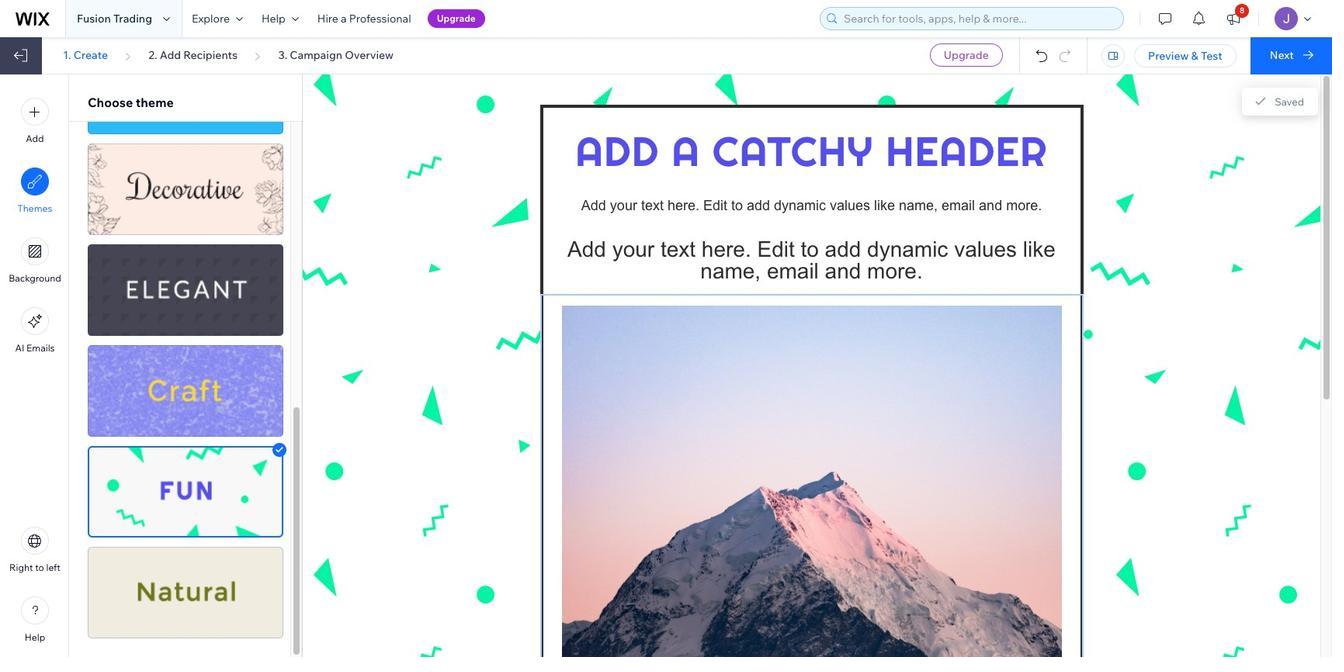 Task type: locate. For each thing, give the bounding box(es) containing it.
1 vertical spatial and
[[825, 259, 861, 283]]

next
[[1270, 48, 1294, 62]]

0 vertical spatial and
[[979, 198, 1002, 213]]

right
[[9, 562, 33, 574]]

0 horizontal spatial dynamic
[[774, 198, 826, 213]]

0 vertical spatial upgrade
[[437, 12, 476, 24]]

upgrade button down search for tools, apps, help & more... field
[[930, 43, 1003, 67]]

upgrade down search for tools, apps, help & more... field
[[944, 48, 989, 62]]

1 horizontal spatial like
[[1023, 237, 1056, 261]]

1 vertical spatial add your text here. edit to add dynamic values like name, email and more.
[[568, 237, 1062, 283]]

edit
[[703, 198, 727, 213], [757, 237, 795, 261]]

add
[[160, 48, 181, 62], [576, 126, 659, 177], [26, 133, 44, 144], [581, 198, 606, 213], [568, 237, 606, 261]]

preview & test button
[[1134, 44, 1237, 68]]

1 vertical spatial help button
[[21, 597, 49, 644]]

here.
[[668, 198, 699, 213], [702, 237, 751, 261]]

2 horizontal spatial to
[[801, 237, 819, 261]]

2 vertical spatial to
[[35, 562, 44, 574]]

0 vertical spatial upgrade button
[[428, 9, 485, 28]]

upgrade
[[437, 12, 476, 24], [944, 48, 989, 62]]

trading
[[113, 12, 152, 26]]

1 vertical spatial upgrade button
[[930, 43, 1003, 67]]

0 horizontal spatial values
[[830, 198, 870, 213]]

campaign
[[290, 48, 342, 62]]

preview & test
[[1148, 49, 1223, 63]]

professional
[[349, 12, 411, 26]]

0 horizontal spatial help
[[25, 632, 45, 644]]

0 horizontal spatial a
[[341, 12, 347, 26]]

1 horizontal spatial and
[[979, 198, 1002, 213]]

0 vertical spatial add your text here. edit to add dynamic values like name, email and more.
[[581, 198, 1042, 213]]

email
[[942, 198, 975, 213], [767, 259, 819, 283]]

next button
[[1251, 37, 1332, 75]]

like
[[874, 198, 895, 213], [1023, 237, 1056, 261]]

1 horizontal spatial more.
[[1006, 198, 1042, 213]]

catchy
[[712, 126, 874, 177]]

1 horizontal spatial a
[[672, 126, 700, 177]]

more.
[[1006, 198, 1042, 213], [867, 259, 923, 283]]

hire a professional link
[[308, 0, 421, 37]]

1 horizontal spatial add
[[825, 237, 861, 261]]

1 vertical spatial upgrade
[[944, 48, 989, 62]]

text
[[641, 198, 664, 213], [661, 237, 696, 261]]

0 vertical spatial add
[[747, 198, 770, 213]]

ai emails
[[15, 342, 55, 354]]

preview
[[1148, 49, 1189, 63]]

hire
[[317, 12, 338, 26]]

your
[[610, 198, 637, 213], [612, 237, 655, 261]]

1 vertical spatial more.
[[867, 259, 923, 283]]

to
[[731, 198, 743, 213], [801, 237, 819, 261], [35, 562, 44, 574]]

help up 3.
[[262, 12, 286, 26]]

like inside add your text here. edit to add dynamic values like name, email and more.
[[1023, 237, 1056, 261]]

add button
[[21, 98, 49, 144]]

name,
[[899, 198, 938, 213], [701, 259, 761, 283]]

0 horizontal spatial edit
[[703, 198, 727, 213]]

3. campaign overview
[[278, 48, 394, 62]]

more. inside add your text here. edit to add dynamic values like name, email and more.
[[867, 259, 923, 283]]

help down 'right to left'
[[25, 632, 45, 644]]

0 horizontal spatial upgrade
[[437, 12, 476, 24]]

a
[[341, 12, 347, 26], [672, 126, 700, 177]]

help button down 'right to left'
[[21, 597, 49, 644]]

1 horizontal spatial dynamic
[[867, 237, 948, 261]]

add inside add your text here. edit to add dynamic values like name, email and more.
[[825, 237, 861, 261]]

1 horizontal spatial name,
[[899, 198, 938, 213]]

1 vertical spatial here.
[[702, 237, 751, 261]]

your inside add your text here. edit to add dynamic values like name, email and more.
[[612, 237, 655, 261]]

0 horizontal spatial name,
[[701, 259, 761, 283]]

help button
[[252, 0, 308, 37], [21, 597, 49, 644]]

0 horizontal spatial to
[[35, 562, 44, 574]]

1 horizontal spatial help button
[[252, 0, 308, 37]]

add
[[747, 198, 770, 213], [825, 237, 861, 261]]

0 horizontal spatial more.
[[867, 259, 923, 283]]

1 horizontal spatial to
[[731, 198, 743, 213]]

0 vertical spatial help
[[262, 12, 286, 26]]

right to left button
[[9, 527, 60, 574]]

1 vertical spatial text
[[661, 237, 696, 261]]

0 horizontal spatial here.
[[668, 198, 699, 213]]

1 horizontal spatial email
[[942, 198, 975, 213]]

1 vertical spatial help
[[25, 632, 45, 644]]

0 horizontal spatial add
[[747, 198, 770, 213]]

edit inside add your text here. edit to add dynamic values like name, email and more.
[[757, 237, 795, 261]]

0 vertical spatial a
[[341, 12, 347, 26]]

upgrade button
[[428, 9, 485, 28], [930, 43, 1003, 67]]

1 horizontal spatial here.
[[702, 237, 751, 261]]

add your text here. edit to add dynamic values like name, email and more.
[[581, 198, 1042, 213], [568, 237, 1062, 283]]

dynamic
[[774, 198, 826, 213], [867, 237, 948, 261]]

upgrade right the professional
[[437, 12, 476, 24]]

1 vertical spatial edit
[[757, 237, 795, 261]]

0 vertical spatial your
[[610, 198, 637, 213]]

1 vertical spatial your
[[612, 237, 655, 261]]

0 vertical spatial more.
[[1006, 198, 1042, 213]]

1 vertical spatial name,
[[701, 259, 761, 283]]

1. create
[[63, 48, 108, 62]]

0 horizontal spatial email
[[767, 259, 819, 283]]

overview
[[345, 48, 394, 62]]

0 horizontal spatial like
[[874, 198, 895, 213]]

1 vertical spatial dynamic
[[867, 237, 948, 261]]

3. campaign overview link
[[278, 48, 394, 62]]

upgrade for left upgrade button
[[437, 12, 476, 24]]

hire a professional
[[317, 12, 411, 26]]

help
[[262, 12, 286, 26], [25, 632, 45, 644]]

1 vertical spatial like
[[1023, 237, 1056, 261]]

2. add recipients
[[149, 48, 238, 62]]

ai
[[15, 342, 24, 354]]

help button up 3.
[[252, 0, 308, 37]]

1 horizontal spatial values
[[954, 237, 1017, 261]]

0 horizontal spatial help button
[[21, 597, 49, 644]]

0 vertical spatial help button
[[252, 0, 308, 37]]

1 vertical spatial a
[[672, 126, 700, 177]]

upgrade button right the professional
[[428, 9, 485, 28]]

0 vertical spatial email
[[942, 198, 975, 213]]

values inside add your text here. edit to add dynamic values like name, email and more.
[[954, 237, 1017, 261]]

to inside button
[[35, 562, 44, 574]]

and
[[979, 198, 1002, 213], [825, 259, 861, 283]]

1 horizontal spatial edit
[[757, 237, 795, 261]]

1. create link
[[63, 48, 108, 62]]

theme
[[136, 95, 174, 110]]

1 vertical spatial values
[[954, 237, 1017, 261]]

values
[[830, 198, 870, 213], [954, 237, 1017, 261]]

0 vertical spatial edit
[[703, 198, 727, 213]]

1 vertical spatial add
[[825, 237, 861, 261]]

name, inside add your text here. edit to add dynamic values like name, email and more.
[[701, 259, 761, 283]]

1 horizontal spatial upgrade
[[944, 48, 989, 62]]

0 vertical spatial like
[[874, 198, 895, 213]]

0 horizontal spatial and
[[825, 259, 861, 283]]

1 horizontal spatial upgrade button
[[930, 43, 1003, 67]]

themes
[[18, 203, 52, 214]]

choose
[[88, 95, 133, 110]]



Task type: vqa. For each thing, say whether or not it's contained in the screenshot.
Upgrade to the top
yes



Task type: describe. For each thing, give the bounding box(es) containing it.
1 vertical spatial email
[[767, 259, 819, 283]]

add a catchy header
[[576, 126, 1048, 177]]

left
[[46, 562, 60, 574]]

0 vertical spatial to
[[731, 198, 743, 213]]

choose theme
[[88, 95, 174, 110]]

test
[[1201, 49, 1223, 63]]

right to left
[[9, 562, 60, 574]]

0 horizontal spatial upgrade button
[[428, 9, 485, 28]]

1 horizontal spatial help
[[262, 12, 286, 26]]

upgrade for the rightmost upgrade button
[[944, 48, 989, 62]]

saved
[[1275, 95, 1304, 108]]

background button
[[9, 238, 61, 284]]

text inside add your text here. edit to add dynamic values like name, email and more.
[[661, 237, 696, 261]]

themes button
[[18, 168, 52, 214]]

here. inside add your text here. edit to add dynamic values like name, email and more.
[[702, 237, 751, 261]]

3.
[[278, 48, 287, 62]]

emails
[[26, 342, 55, 354]]

0 vertical spatial name,
[[899, 198, 938, 213]]

0 vertical spatial text
[[641, 198, 664, 213]]

create
[[74, 48, 108, 62]]

&
[[1191, 49, 1199, 63]]

explore
[[192, 12, 230, 26]]

2. add recipients link
[[149, 48, 238, 62]]

8 button
[[1217, 0, 1251, 37]]

fusion trading
[[77, 12, 152, 26]]

header
[[886, 126, 1048, 177]]

a for catchy
[[672, 126, 700, 177]]

Search for tools, apps, help & more... field
[[839, 8, 1119, 30]]

background
[[9, 273, 61, 284]]

0 vertical spatial values
[[830, 198, 870, 213]]

0 vertical spatial dynamic
[[774, 198, 826, 213]]

1.
[[63, 48, 71, 62]]

fusion
[[77, 12, 111, 26]]

a for professional
[[341, 12, 347, 26]]

8
[[1240, 5, 1245, 16]]

ai emails button
[[15, 307, 55, 354]]

0 vertical spatial here.
[[668, 198, 699, 213]]

2.
[[149, 48, 157, 62]]

add inside button
[[26, 133, 44, 144]]

and inside add your text here. edit to add dynamic values like name, email and more.
[[825, 259, 861, 283]]

recipients
[[184, 48, 238, 62]]

1 vertical spatial to
[[801, 237, 819, 261]]



